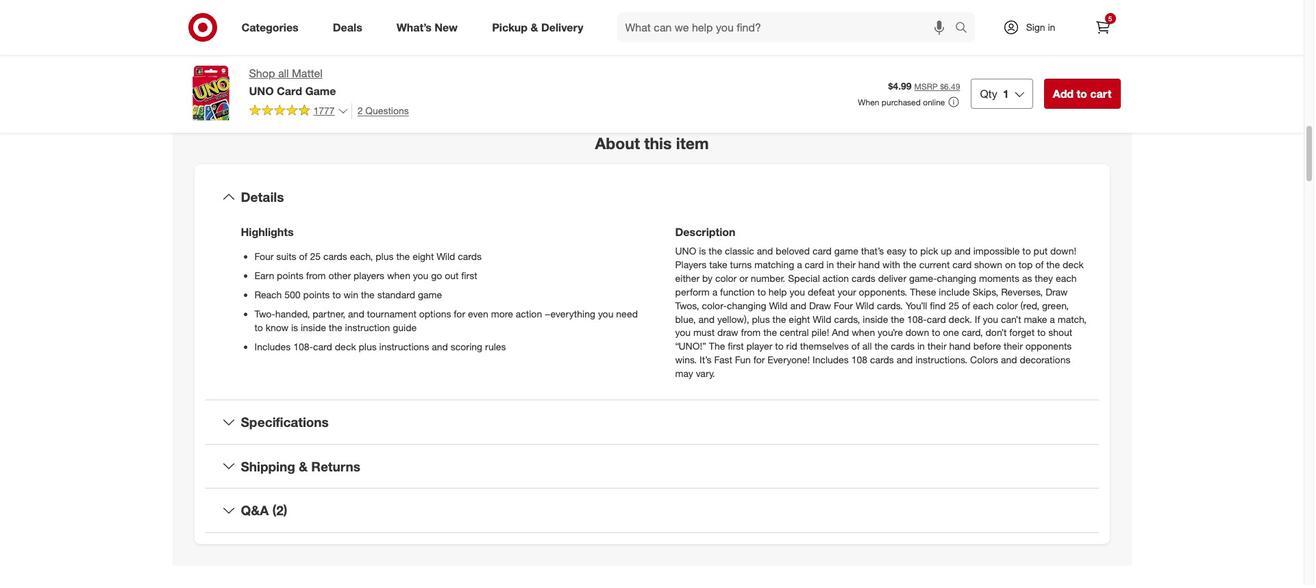 Task type: locate. For each thing, give the bounding box(es) containing it.
1777 link
[[249, 103, 349, 120]]

each down skips,
[[973, 299, 994, 311]]

1 horizontal spatial action
[[823, 272, 849, 284]]

down!
[[1050, 244, 1076, 256]]

0 vertical spatial changing
[[937, 272, 976, 284]]

the up you're
[[891, 313, 905, 325]]

two-
[[255, 307, 275, 319]]

about
[[595, 134, 640, 153]]

0 vertical spatial points
[[277, 269, 303, 281]]

1 vertical spatial eight
[[789, 313, 810, 325]]

& left returns at the bottom left
[[299, 459, 308, 474]]

0 horizontal spatial changing
[[727, 299, 766, 311]]

1 horizontal spatial all
[[863, 340, 872, 352]]

1 vertical spatial is
[[291, 321, 298, 333]]

is
[[699, 244, 706, 256], [291, 321, 298, 333]]

eight up central
[[789, 313, 810, 325]]

0 vertical spatial 108-
[[907, 313, 927, 325]]

& inside the pickup & delivery link
[[531, 20, 538, 34]]

points up partner,
[[303, 288, 330, 300]]

fast
[[714, 354, 732, 366]]

includes down the themselves
[[813, 354, 849, 366]]

0 vertical spatial is
[[699, 244, 706, 256]]

need
[[616, 307, 638, 319]]

eight inside description uno is the classic and beloved card game that's easy to pick up and impossible to put down! players take turns matching a card in their hand with the current card shown on top of the deck either by color or number. special action cards deliver game-changing moments as they each perform a function to help you defeat your opponents. these include skips, reverses, draw twos, color-changing wild and draw four wild cards. you'll find 25 of each color (red, green, blue, and yellow), plus the eight wild cards, inside the 108-card deck. if you can't make a match, you must draw from the central pile! and when you're down to one card, don't forget to shout "uno!" the first player to rid themselves of all the cards in their hand before their opponents wins. it's fast fun for everyone! includes 108 cards and instructions. colors and decorations may vary.
[[789, 313, 810, 325]]

0 vertical spatial uno
[[249, 84, 274, 98]]

& inside the shipping & returns dropdown button
[[299, 459, 308, 474]]

1 horizontal spatial is
[[699, 244, 706, 256]]

game up options
[[418, 288, 442, 300]]

eight up go
[[413, 250, 434, 262]]

instructions
[[379, 340, 429, 352]]

1 horizontal spatial first
[[728, 340, 744, 352]]

25 down include at the right of page
[[949, 299, 959, 311]]

2 horizontal spatial in
[[1048, 21, 1055, 33]]

0 horizontal spatial is
[[291, 321, 298, 333]]

you'll
[[906, 299, 927, 311]]

0 horizontal spatial in
[[827, 258, 834, 270]]

0 horizontal spatial deck
[[335, 340, 356, 352]]

the right win
[[361, 288, 375, 300]]

1 vertical spatial color
[[996, 299, 1018, 311]]

their down forget
[[1004, 340, 1023, 352]]

0 horizontal spatial for
[[454, 307, 465, 319]]

and up instruction
[[348, 307, 364, 319]]

for
[[454, 307, 465, 319], [753, 354, 765, 366]]

the up central
[[773, 313, 786, 325]]

(red,
[[1021, 299, 1039, 311]]

their up instructions.
[[928, 340, 947, 352]]

2 vertical spatial plus
[[359, 340, 377, 352]]

is up players
[[699, 244, 706, 256]]

& right pickup
[[531, 20, 538, 34]]

you down special on the top right of page
[[790, 286, 805, 297]]

your
[[838, 286, 856, 297]]

1 vertical spatial a
[[712, 286, 718, 297]]

1 vertical spatial all
[[863, 340, 872, 352]]

cards
[[323, 250, 347, 262], [458, 250, 482, 262], [852, 272, 876, 284], [891, 340, 915, 352], [870, 354, 894, 366]]

color up can't
[[996, 299, 1018, 311]]

in
[[1048, 21, 1055, 33], [827, 258, 834, 270], [917, 340, 925, 352]]

1 vertical spatial for
[[753, 354, 765, 366]]

search
[[949, 22, 982, 35]]

scoring
[[451, 340, 482, 352]]

each,
[[350, 250, 373, 262]]

to left one
[[932, 327, 940, 338]]

to right add
[[1077, 87, 1087, 101]]

from
[[306, 269, 326, 281], [741, 327, 761, 338]]

1 horizontal spatial for
[[753, 354, 765, 366]]

color down take
[[715, 272, 737, 284]]

1 horizontal spatial in
[[917, 340, 925, 352]]

all inside shop all mattel uno card game
[[278, 66, 289, 80]]

card
[[813, 244, 832, 256], [805, 258, 824, 270], [953, 258, 972, 270], [927, 313, 946, 325], [313, 340, 332, 352]]

win
[[344, 288, 358, 300]]

0 horizontal spatial includes
[[255, 340, 291, 352]]

1 horizontal spatial inside
[[863, 313, 888, 325]]

uno card game, 5 of 9 image
[[183, 0, 404, 60]]

0 vertical spatial for
[[454, 307, 465, 319]]

a down green,
[[1050, 313, 1055, 325]]

0 horizontal spatial a
[[712, 286, 718, 297]]

in down the down
[[917, 340, 925, 352]]

a up color-
[[712, 286, 718, 297]]

shout
[[1048, 327, 1072, 338]]

a up special on the top right of page
[[797, 258, 802, 270]]

0 horizontal spatial 108-
[[293, 340, 313, 352]]

0 vertical spatial when
[[387, 269, 410, 281]]

hand down one
[[949, 340, 971, 352]]

first up fun
[[728, 340, 744, 352]]

and up must
[[698, 313, 715, 325]]

when
[[387, 269, 410, 281], [852, 327, 875, 338]]

changing up include at the right of page
[[937, 272, 976, 284]]

0 vertical spatial action
[[823, 272, 849, 284]]

draw down defeat
[[809, 299, 831, 311]]

uno down shop
[[249, 84, 274, 98]]

plus
[[376, 250, 394, 262], [752, 313, 770, 325], [359, 340, 377, 352]]

each right they
[[1056, 272, 1077, 284]]

1 horizontal spatial eight
[[789, 313, 810, 325]]

deck down instruction
[[335, 340, 356, 352]]

includes 108-card deck plus instructions and scoring rules
[[255, 340, 506, 352]]

What can we help you find? suggestions appear below search field
[[617, 12, 958, 42]]

points up 500
[[277, 269, 303, 281]]

the
[[709, 244, 722, 256], [396, 250, 410, 262], [903, 258, 917, 270], [1046, 258, 1060, 270], [361, 288, 375, 300], [773, 313, 786, 325], [891, 313, 905, 325], [329, 321, 342, 333], [763, 327, 777, 338], [875, 340, 888, 352]]

1 vertical spatial changing
[[727, 299, 766, 311]]

specifications
[[241, 414, 329, 430]]

you down "blue,"
[[675, 327, 691, 338]]

0 horizontal spatial game
[[418, 288, 442, 300]]

0 vertical spatial in
[[1048, 21, 1055, 33]]

sign
[[1026, 21, 1045, 33]]

highlights
[[241, 225, 294, 238]]

uno inside shop all mattel uno card game
[[249, 84, 274, 98]]

when
[[858, 97, 879, 107]]

more
[[491, 307, 513, 319]]

to left pick
[[909, 244, 918, 256]]

0 horizontal spatial first
[[461, 269, 477, 281]]

0 vertical spatial draw
[[1046, 286, 1068, 297]]

easy
[[887, 244, 907, 256]]

the inside two-handed, partner, and tournament options for even more action –everything you need to know is inside the instruction guide
[[329, 321, 342, 333]]

you left need
[[598, 307, 614, 319]]

four up earn
[[255, 250, 274, 262]]

1 horizontal spatial 25
[[949, 299, 959, 311]]

it's
[[700, 354, 712, 366]]

shown
[[974, 258, 1002, 270]]

make
[[1024, 313, 1047, 325]]

action up your in the right of the page
[[823, 272, 849, 284]]

purchased
[[882, 97, 921, 107]]

0 vertical spatial 25
[[310, 250, 321, 262]]

1 horizontal spatial from
[[741, 327, 761, 338]]

0 vertical spatial game
[[834, 244, 858, 256]]

you left go
[[413, 269, 428, 281]]

1 horizontal spatial uno
[[675, 244, 696, 256]]

1 vertical spatial plus
[[752, 313, 770, 325]]

all inside description uno is the classic and beloved card game that's easy to pick up and impossible to put down! players take turns matching a card in their hand with the current card shown on top of the deck either by color or number. special action cards deliver game-changing moments as they each perform a function to help you defeat your opponents. these include skips, reverses, draw twos, color-changing wild and draw four wild cards. you'll find 25 of each color (red, green, blue, and yellow), plus the eight wild cards, inside the 108-card deck. if you can't make a match, you must draw from the central pile! and when you're down to one card, don't forget to shout "uno!" the first player to rid themselves of all the cards in their hand before their opponents wins. it's fast fun for everyone! includes 108 cards and instructions. colors and decorations may vary.
[[863, 340, 872, 352]]

1 vertical spatial 25
[[949, 299, 959, 311]]

inside down partner,
[[301, 321, 326, 333]]

four suits of 25 cards each, plus the eight wild cards
[[255, 250, 482, 262]]

inside inside two-handed, partner, and tournament options for even more action –everything you need to know is inside the instruction guide
[[301, 321, 326, 333]]

and down the down
[[897, 354, 913, 366]]

to
[[1077, 87, 1087, 101], [909, 244, 918, 256], [1022, 244, 1031, 256], [757, 286, 766, 297], [332, 288, 341, 300], [255, 321, 263, 333], [932, 327, 940, 338], [1037, 327, 1046, 338], [775, 340, 784, 352]]

0 vertical spatial four
[[255, 250, 274, 262]]

1 horizontal spatial when
[[852, 327, 875, 338]]

1 vertical spatial when
[[852, 327, 875, 338]]

four inside description uno is the classic and beloved card game that's easy to pick up and impossible to put down! players take turns matching a card in their hand with the current card shown on top of the deck either by color or number. special action cards deliver game-changing moments as they each perform a function to help you defeat your opponents. these include skips, reverses, draw twos, color-changing wild and draw four wild cards. you'll find 25 of each color (red, green, blue, and yellow), plus the eight wild cards, inside the 108-card deck. if you can't make a match, you must draw from the central pile! and when you're down to one card, don't forget to shout "uno!" the first player to rid themselves of all the cards in their hand before their opponents wins. it's fast fun for everyone! includes 108 cards and instructions. colors and decorations may vary.
[[834, 299, 853, 311]]

1 horizontal spatial color
[[996, 299, 1018, 311]]

1 horizontal spatial four
[[834, 299, 853, 311]]

1 horizontal spatial deck
[[1063, 258, 1084, 270]]

1 horizontal spatial each
[[1056, 272, 1077, 284]]

0 vertical spatial &
[[531, 20, 538, 34]]

1 vertical spatial action
[[516, 307, 542, 319]]

1 horizontal spatial &
[[531, 20, 538, 34]]

returns
[[311, 459, 360, 474]]

special
[[788, 272, 820, 284]]

everyone!
[[768, 354, 810, 366]]

questions
[[365, 105, 409, 116]]

the down partner,
[[329, 321, 342, 333]]

points
[[277, 269, 303, 281], [303, 288, 330, 300]]

first inside description uno is the classic and beloved card game that's easy to pick up and impossible to put down! players take turns matching a card in their hand with the current card shown on top of the deck either by color or number. special action cards deliver game-changing moments as they each perform a function to help you defeat your opponents. these include skips, reverses, draw twos, color-changing wild and draw four wild cards. you'll find 25 of each color (red, green, blue, and yellow), plus the eight wild cards, inside the 108-card deck. if you can't make a match, you must draw from the central pile! and when you're down to one card, don't forget to shout "uno!" the first player to rid themselves of all the cards in their hand before their opponents wins. it's fast fun for everyone! includes 108 cards and instructions. colors and decorations may vary.
[[728, 340, 744, 352]]

1 vertical spatial first
[[728, 340, 744, 352]]

in up defeat
[[827, 258, 834, 270]]

put
[[1034, 244, 1048, 256]]

1 horizontal spatial includes
[[813, 354, 849, 366]]

wild up out at the left top
[[437, 250, 455, 262]]

cards up other
[[323, 250, 347, 262]]

other
[[328, 269, 351, 281]]

1 horizontal spatial their
[[928, 340, 947, 352]]

reverses,
[[1001, 286, 1043, 297]]

5 link
[[1088, 12, 1118, 42]]

the up player
[[763, 327, 777, 338]]

0 horizontal spatial from
[[306, 269, 326, 281]]

game
[[834, 244, 858, 256], [418, 288, 442, 300]]

0 horizontal spatial when
[[387, 269, 410, 281]]

0 vertical spatial a
[[797, 258, 802, 270]]

of up deck.
[[962, 299, 970, 311]]

1 horizontal spatial a
[[797, 258, 802, 270]]

500
[[285, 288, 301, 300]]

what's
[[397, 20, 432, 34]]

0 vertical spatial each
[[1056, 272, 1077, 284]]

inside down 'cards.' in the bottom of the page
[[863, 313, 888, 325]]

beloved
[[776, 244, 810, 256]]

plus down instruction
[[359, 340, 377, 352]]

from left other
[[306, 269, 326, 281]]

description
[[675, 225, 736, 238]]

& for shipping
[[299, 459, 308, 474]]

and
[[832, 327, 849, 338]]

if
[[975, 313, 980, 325]]

0 horizontal spatial action
[[516, 307, 542, 319]]

four down your in the right of the page
[[834, 299, 853, 311]]

plus up player
[[752, 313, 770, 325]]

the up standard
[[396, 250, 410, 262]]

108- up the down
[[907, 313, 927, 325]]

0 vertical spatial first
[[461, 269, 477, 281]]

matching
[[755, 258, 794, 270]]

can't
[[1001, 313, 1021, 325]]

0 horizontal spatial draw
[[809, 299, 831, 311]]

0 horizontal spatial 25
[[310, 250, 321, 262]]

0 horizontal spatial inside
[[301, 321, 326, 333]]

all up 108
[[863, 340, 872, 352]]

2 vertical spatial in
[[917, 340, 925, 352]]

1 horizontal spatial 108-
[[907, 313, 927, 325]]

forget
[[1009, 327, 1035, 338]]

pick
[[920, 244, 938, 256]]

players
[[675, 258, 707, 270]]

is down handed, on the bottom of the page
[[291, 321, 298, 333]]

fun
[[735, 354, 751, 366]]

pickup & delivery
[[492, 20, 583, 34]]

for left "even" at the bottom of the page
[[454, 307, 465, 319]]

plus right each,
[[376, 250, 394, 262]]

action right more on the bottom of page
[[516, 307, 542, 319]]

q&a (2)
[[241, 503, 287, 519]]

to down the two-
[[255, 321, 263, 333]]

green,
[[1042, 299, 1069, 311]]

draw up green,
[[1046, 286, 1068, 297]]

1 vertical spatial from
[[741, 327, 761, 338]]

decorations
[[1020, 354, 1071, 366]]

turns
[[730, 258, 752, 270]]

0 horizontal spatial &
[[299, 459, 308, 474]]

guide
[[393, 321, 417, 333]]

central
[[780, 327, 809, 338]]

go
[[431, 269, 442, 281]]

108- down handed, on the bottom of the page
[[293, 340, 313, 352]]

pickup
[[492, 20, 528, 34]]

uno up players
[[675, 244, 696, 256]]

in right sign
[[1048, 21, 1055, 33]]

25 right suits
[[310, 250, 321, 262]]

msrp
[[914, 82, 938, 92]]

their
[[837, 258, 856, 270], [928, 340, 947, 352], [1004, 340, 1023, 352]]

plus inside description uno is the classic and beloved card game that's easy to pick up and impossible to put down! players take turns matching a card in their hand with the current card shown on top of the deck either by color or number. special action cards deliver game-changing moments as they each perform a function to help you defeat your opponents. these include skips, reverses, draw twos, color-changing wild and draw four wild cards. you'll find 25 of each color (red, green, blue, and yellow), plus the eight wild cards, inside the 108-card deck. if you can't make a match, you must draw from the central pile! and when you're down to one card, don't forget to shout "uno!" the first player to rid themselves of all the cards in their hand before their opponents wins. it's fast fun for everyone! includes 108 cards and instructions. colors and decorations may vary.
[[752, 313, 770, 325]]

0 vertical spatial all
[[278, 66, 289, 80]]

0 horizontal spatial uno
[[249, 84, 274, 98]]

1 horizontal spatial game
[[834, 244, 858, 256]]

to inside button
[[1077, 87, 1087, 101]]

all
[[278, 66, 289, 80], [863, 340, 872, 352]]

1 vertical spatial hand
[[949, 340, 971, 352]]

25
[[310, 250, 321, 262], [949, 299, 959, 311]]

the
[[709, 340, 725, 352]]

card left shown
[[953, 258, 972, 270]]

0 vertical spatial hand
[[858, 258, 880, 270]]

1 vertical spatial draw
[[809, 299, 831, 311]]

1 vertical spatial &
[[299, 459, 308, 474]]

wild down help
[[769, 299, 788, 311]]

0 vertical spatial color
[[715, 272, 737, 284]]

options
[[419, 307, 451, 319]]

hand down the that's
[[858, 258, 880, 270]]

0 horizontal spatial eight
[[413, 250, 434, 262]]

when inside description uno is the classic and beloved card game that's easy to pick up and impossible to put down! players take turns matching a card in their hand with the current card shown on top of the deck either by color or number. special action cards deliver game-changing moments as they each perform a function to help you defeat your opponents. these include skips, reverses, draw twos, color-changing wild and draw four wild cards. you'll find 25 of each color (red, green, blue, and yellow), plus the eight wild cards, inside the 108-card deck. if you can't make a match, you must draw from the central pile! and when you're down to one card, don't forget to shout "uno!" the first player to rid themselves of all the cards in their hand before their opponents wins. it's fast fun for everyone! includes 108 cards and instructions. colors and decorations may vary.
[[852, 327, 875, 338]]

game left the that's
[[834, 244, 858, 256]]

with
[[883, 258, 900, 270]]

1 vertical spatial uno
[[675, 244, 696, 256]]

wild
[[437, 250, 455, 262], [769, 299, 788, 311], [856, 299, 874, 311], [813, 313, 831, 325]]

2 horizontal spatial a
[[1050, 313, 1055, 325]]

1
[[1003, 87, 1009, 101]]

their up your in the right of the page
[[837, 258, 856, 270]]

includes down the 'know'
[[255, 340, 291, 352]]

shipping
[[241, 459, 295, 474]]

changing down function
[[727, 299, 766, 311]]

inside
[[863, 313, 888, 325], [301, 321, 326, 333]]

and right "up"
[[955, 244, 971, 256]]

when up standard
[[387, 269, 410, 281]]

pickup & delivery link
[[480, 12, 601, 42]]

image of uno card game image
[[183, 66, 238, 121]]

108- inside description uno is the classic and beloved card game that's easy to pick up and impossible to put down! players take turns matching a card in their hand with the current card shown on top of the deck either by color or number. special action cards deliver game-changing moments as they each perform a function to help you defeat your opponents. these include skips, reverses, draw twos, color-changing wild and draw four wild cards. you'll find 25 of each color (red, green, blue, and yellow), plus the eight wild cards, inside the 108-card deck. if you can't make a match, you must draw from the central pile! and when you're down to one card, don't forget to shout "uno!" the first player to rid themselves of all the cards in their hand before their opponents wins. it's fast fun for everyone! includes 108 cards and instructions. colors and decorations may vary.
[[907, 313, 927, 325]]

that's
[[861, 244, 884, 256]]

for down player
[[753, 354, 765, 366]]

moments
[[979, 272, 1020, 284]]

may
[[675, 368, 693, 379]]

defeat
[[808, 286, 835, 297]]

1 vertical spatial four
[[834, 299, 853, 311]]

0 horizontal spatial their
[[837, 258, 856, 270]]

0 vertical spatial deck
[[1063, 258, 1084, 270]]

card down partner,
[[313, 340, 332, 352]]

what's new
[[397, 20, 458, 34]]

0 horizontal spatial all
[[278, 66, 289, 80]]



Task type: vqa. For each thing, say whether or not it's contained in the screenshot.
'At' at the top of the page
no



Task type: describe. For each thing, give the bounding box(es) containing it.
as
[[1022, 272, 1032, 284]]

and left scoring
[[432, 340, 448, 352]]

add to cart
[[1053, 87, 1112, 101]]

to down make
[[1037, 327, 1046, 338]]

impossible
[[973, 244, 1020, 256]]

reach
[[255, 288, 282, 300]]

shop
[[249, 66, 275, 80]]

for inside two-handed, partner, and tournament options for even more action –everything you need to know is inside the instruction guide
[[454, 307, 465, 319]]

from inside description uno is the classic and beloved card game that's easy to pick up and impossible to put down! players take turns matching a card in their hand with the current card shown on top of the deck either by color or number. special action cards deliver game-changing moments as they each perform a function to help you defeat your opponents. these include skips, reverses, draw twos, color-changing wild and draw four wild cards. you'll find 25 of each color (red, green, blue, and yellow), plus the eight wild cards, inside the 108-card deck. if you can't make a match, you must draw from the central pile! and when you're down to one card, don't forget to shout "uno!" the first player to rid themselves of all the cards in their hand before their opponents wins. it's fast fun for everyone! includes 108 cards and instructions. colors and decorations may vary.
[[741, 327, 761, 338]]

specifications button
[[205, 401, 1099, 444]]

or
[[739, 272, 748, 284]]

$4.99
[[888, 80, 912, 92]]

0 vertical spatial includes
[[255, 340, 291, 352]]

$6.49
[[940, 82, 960, 92]]

know
[[266, 321, 288, 333]]

to left win
[[332, 288, 341, 300]]

of right suits
[[299, 250, 307, 262]]

0 horizontal spatial each
[[973, 299, 994, 311]]

cards up out at the left top
[[458, 250, 482, 262]]

cart
[[1090, 87, 1112, 101]]

vary.
[[696, 368, 715, 379]]

"uno!"
[[675, 340, 706, 352]]

they
[[1035, 272, 1053, 284]]

2 horizontal spatial their
[[1004, 340, 1023, 352]]

25 inside description uno is the classic and beloved card game that's easy to pick up and impossible to put down! players take turns matching a card in their hand with the current card shown on top of the deck either by color or number. special action cards deliver game-changing moments as they each perform a function to help you defeat your opponents. these include skips, reverses, draw twos, color-changing wild and draw four wild cards. you'll find 25 of each color (red, green, blue, and yellow), plus the eight wild cards, inside the 108-card deck. if you can't make a match, you must draw from the central pile! and when you're down to one card, don't forget to shout "uno!" the first player to rid themselves of all the cards in their hand before their opponents wins. it's fast fun for everyone! includes 108 cards and instructions. colors and decorations may vary.
[[949, 299, 959, 311]]

game inside description uno is the classic and beloved card game that's easy to pick up and impossible to put down! players take turns matching a card in their hand with the current card shown on top of the deck either by color or number. special action cards deliver game-changing moments as they each perform a function to help you defeat your opponents. these include skips, reverses, draw twos, color-changing wild and draw four wild cards. you'll find 25 of each color (red, green, blue, and yellow), plus the eight wild cards, inside the 108-card deck. if you can't make a match, you must draw from the central pile! and when you're down to one card, don't forget to shout "uno!" the first player to rid themselves of all the cards in their hand before their opponents wins. it's fast fun for everyone! includes 108 cards and instructions. colors and decorations may vary.
[[834, 244, 858, 256]]

1777
[[313, 105, 335, 117]]

q&a (2) button
[[205, 489, 1099, 533]]

delivery
[[541, 20, 583, 34]]

the down you're
[[875, 340, 888, 352]]

standard
[[377, 288, 415, 300]]

for inside description uno is the classic and beloved card game that's easy to pick up and impossible to put down! players take turns matching a card in their hand with the current card shown on top of the deck either by color or number. special action cards deliver game-changing moments as they each perform a function to help you defeat your opponents. these include skips, reverses, draw twos, color-changing wild and draw four wild cards. you'll find 25 of each color (red, green, blue, and yellow), plus the eight wild cards, inside the 108-card deck. if you can't make a match, you must draw from the central pile! and when you're down to one card, don't forget to shout "uno!" the first player to rid themselves of all the cards in their hand before their opponents wins. it's fast fun for everyone! includes 108 cards and instructions. colors and decorations may vary.
[[753, 354, 765, 366]]

sponsored
[[1080, 76, 1121, 86]]

rules
[[485, 340, 506, 352]]

deliver
[[878, 272, 907, 284]]

before
[[973, 340, 1001, 352]]

card right beloved
[[813, 244, 832, 256]]

search button
[[949, 12, 982, 45]]

0 vertical spatial plus
[[376, 250, 394, 262]]

down
[[906, 327, 929, 338]]

perform
[[675, 286, 710, 297]]

q&a
[[241, 503, 269, 519]]

deck.
[[949, 313, 972, 325]]

and inside two-handed, partner, and tournament options for even more action –everything you need to know is inside the instruction guide
[[348, 307, 364, 319]]

twos,
[[675, 299, 699, 311]]

cards up your in the right of the page
[[852, 272, 876, 284]]

players
[[354, 269, 384, 281]]

earn points from other players when you go out first
[[255, 269, 477, 281]]

includes inside description uno is the classic and beloved card game that's easy to pick up and impossible to put down! players take turns matching a card in their hand with the current card shown on top of the deck either by color or number. special action cards deliver game-changing moments as they each perform a function to help you defeat your opponents. these include skips, reverses, draw twos, color-changing wild and draw four wild cards. you'll find 25 of each color (red, green, blue, and yellow), plus the eight wild cards, inside the 108-card deck. if you can't make a match, you must draw from the central pile! and when you're down to one card, don't forget to shout "uno!" the first player to rid themselves of all the cards in their hand before their opponents wins. it's fast fun for everyone! includes 108 cards and instructions. colors and decorations may vary.
[[813, 354, 849, 366]]

include
[[939, 286, 970, 297]]

0 horizontal spatial four
[[255, 250, 274, 262]]

card down find
[[927, 313, 946, 325]]

1 vertical spatial in
[[827, 258, 834, 270]]

function
[[720, 286, 755, 297]]

shop all mattel uno card game
[[249, 66, 336, 98]]

action inside two-handed, partner, and tournament options for even more action –everything you need to know is inside the instruction guide
[[516, 307, 542, 319]]

instruction
[[345, 321, 390, 333]]

inside inside description uno is the classic and beloved card game that's easy to pick up and impossible to put down! players take turns matching a card in their hand with the current card shown on top of the deck either by color or number. special action cards deliver game-changing moments as they each perform a function to help you defeat your opponents. these include skips, reverses, draw twos, color-changing wild and draw four wild cards. you'll find 25 of each color (red, green, blue, and yellow), plus the eight wild cards, inside the 108-card deck. if you can't make a match, you must draw from the central pile! and when you're down to one card, don't forget to shout "uno!" the first player to rid themselves of all the cards in their hand before their opponents wins. it's fast fun for everyone! includes 108 cards and instructions. colors and decorations may vary.
[[863, 313, 888, 325]]

themselves
[[800, 340, 849, 352]]

0 horizontal spatial color
[[715, 272, 737, 284]]

and up matching
[[757, 244, 773, 256]]

number.
[[751, 272, 785, 284]]

to up top
[[1022, 244, 1031, 256]]

0 horizontal spatial hand
[[858, 258, 880, 270]]

instructions.
[[916, 354, 968, 366]]

uno card game, 6 of 9 image
[[415, 0, 635, 60]]

5
[[1108, 14, 1112, 23]]

cards,
[[834, 313, 860, 325]]

of up 108
[[852, 340, 860, 352]]

1 vertical spatial game
[[418, 288, 442, 300]]

draw
[[717, 327, 738, 338]]

suits
[[276, 250, 296, 262]]

to inside two-handed, partner, and tournament options for even more action –everything you need to know is inside the instruction guide
[[255, 321, 263, 333]]

advertisement region
[[668, 23, 1121, 75]]

when purchased online
[[858, 97, 945, 107]]

reach 500 points to win the standard game
[[255, 288, 442, 300]]

out
[[445, 269, 459, 281]]

wild up pile!
[[813, 313, 831, 325]]

1 horizontal spatial draw
[[1046, 286, 1068, 297]]

about this item
[[595, 134, 709, 153]]

and right colors at the bottom
[[1001, 354, 1017, 366]]

sign in
[[1026, 21, 1055, 33]]

deals
[[333, 20, 362, 34]]

wild up cards,
[[856, 299, 874, 311]]

0 vertical spatial from
[[306, 269, 326, 281]]

one
[[943, 327, 959, 338]]

1 vertical spatial points
[[303, 288, 330, 300]]

the up take
[[709, 244, 722, 256]]

online
[[923, 97, 945, 107]]

even
[[468, 307, 488, 319]]

1 vertical spatial 108-
[[293, 340, 313, 352]]

cards right 108
[[870, 354, 894, 366]]

wins.
[[675, 354, 697, 366]]

2 vertical spatial a
[[1050, 313, 1055, 325]]

to left rid
[[775, 340, 784, 352]]

(2)
[[272, 503, 287, 519]]

cards down you're
[[891, 340, 915, 352]]

take
[[709, 258, 727, 270]]

find
[[930, 299, 946, 311]]

the right with
[[903, 258, 917, 270]]

& for pickup
[[531, 20, 538, 34]]

is inside two-handed, partner, and tournament options for even more action –everything you need to know is inside the instruction guide
[[291, 321, 298, 333]]

is inside description uno is the classic and beloved card game that's easy to pick up and impossible to put down! players take turns matching a card in their hand with the current card shown on top of the deck either by color or number. special action cards deliver game-changing moments as they each perform a function to help you defeat your opponents. these include skips, reverses, draw twos, color-changing wild and draw four wild cards. you'll find 25 of each color (red, green, blue, and yellow), plus the eight wild cards, inside the 108-card deck. if you can't make a match, you must draw from the central pile! and when you're down to one card, don't forget to shout "uno!" the first player to rid themselves of all the cards in their hand before their opponents wins. it's fast fun for everyone! includes 108 cards and instructions. colors and decorations may vary.
[[699, 244, 706, 256]]

partner,
[[313, 307, 345, 319]]

help
[[769, 286, 787, 297]]

what's new link
[[385, 12, 475, 42]]

opponents.
[[859, 286, 907, 297]]

earn
[[255, 269, 274, 281]]

of down put
[[1035, 258, 1044, 270]]

you right if
[[983, 313, 998, 325]]

1 horizontal spatial changing
[[937, 272, 976, 284]]

–everything
[[545, 307, 595, 319]]

game
[[305, 84, 336, 98]]

yellow),
[[717, 313, 749, 325]]

1 vertical spatial deck
[[335, 340, 356, 352]]

player
[[746, 340, 773, 352]]

action inside description uno is the classic and beloved card game that's easy to pick up and impossible to put down! players take turns matching a card in their hand with the current card shown on top of the deck either by color or number. special action cards deliver game-changing moments as they each perform a function to help you defeat your opponents. these include skips, reverses, draw twos, color-changing wild and draw four wild cards. you'll find 25 of each color (red, green, blue, and yellow), plus the eight wild cards, inside the 108-card deck. if you can't make a match, you must draw from the central pile! and when you're down to one card, don't forget to shout "uno!" the first player to rid themselves of all the cards in their hand before their opponents wins. it's fast fun for everyone! includes 108 cards and instructions. colors and decorations may vary.
[[823, 272, 849, 284]]

the up they
[[1046, 258, 1060, 270]]

uno inside description uno is the classic and beloved card game that's easy to pick up and impossible to put down! players take turns matching a card in their hand with the current card shown on top of the deck either by color or number. special action cards deliver game-changing moments as they each perform a function to help you defeat your opponents. these include skips, reverses, draw twos, color-changing wild and draw four wild cards. you'll find 25 of each color (red, green, blue, and yellow), plus the eight wild cards, inside the 108-card deck. if you can't make a match, you must draw from the central pile! and when you're down to one card, don't forget to shout "uno!" the first player to rid themselves of all the cards in their hand before their opponents wins. it's fast fun for everyone! includes 108 cards and instructions. colors and decorations may vary.
[[675, 244, 696, 256]]

you inside two-handed, partner, and tournament options for even more action –everything you need to know is inside the instruction guide
[[598, 307, 614, 319]]

1 horizontal spatial hand
[[949, 340, 971, 352]]

deck inside description uno is the classic and beloved card game that's easy to pick up and impossible to put down! players take turns matching a card in their hand with the current card shown on top of the deck either by color or number. special action cards deliver game-changing moments as they each perform a function to help you defeat your opponents. these include skips, reverses, draw twos, color-changing wild and draw four wild cards. you'll find 25 of each color (red, green, blue, and yellow), plus the eight wild cards, inside the 108-card deck. if you can't make a match, you must draw from the central pile! and when you're down to one card, don't forget to shout "uno!" the first player to rid themselves of all the cards in their hand before their opponents wins. it's fast fun for everyone! includes 108 cards and instructions. colors and decorations may vary.
[[1063, 258, 1084, 270]]

card up special on the top right of page
[[805, 258, 824, 270]]

image gallery element
[[183, 0, 635, 101]]

details
[[241, 189, 284, 205]]

and up central
[[790, 299, 806, 311]]

categories
[[242, 20, 299, 34]]

2 questions link
[[351, 103, 409, 119]]

2 questions
[[357, 105, 409, 116]]

color-
[[702, 299, 727, 311]]

to down number.
[[757, 286, 766, 297]]

new
[[435, 20, 458, 34]]

deals link
[[321, 12, 379, 42]]

0 vertical spatial eight
[[413, 250, 434, 262]]



